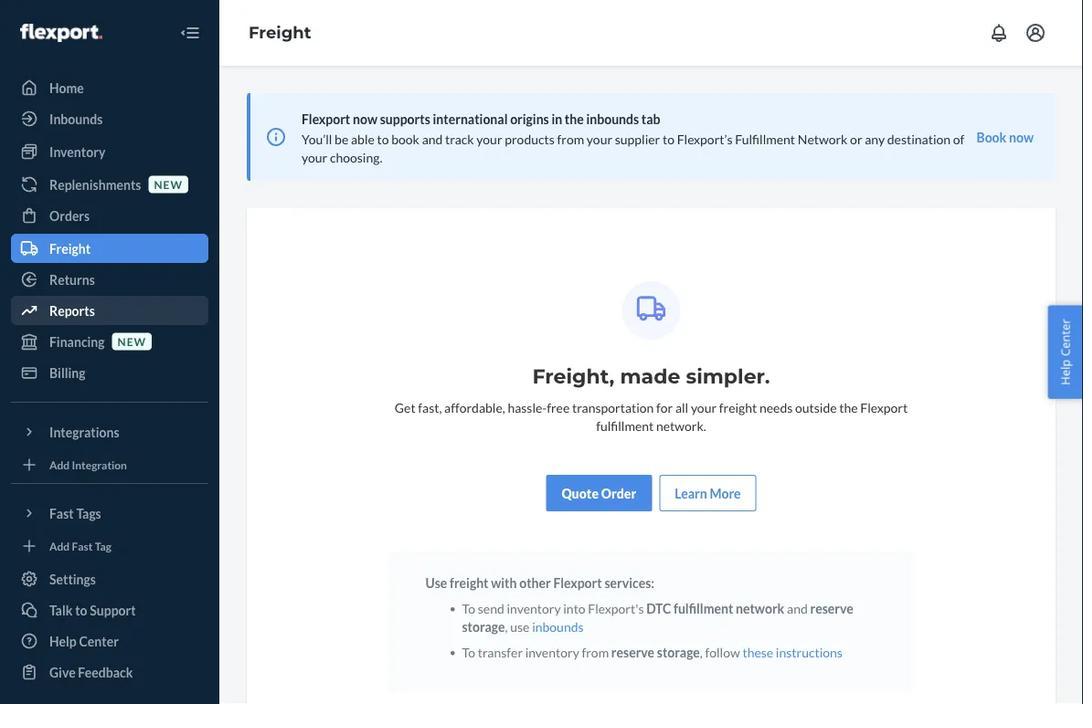 Task type: locate. For each thing, give the bounding box(es) containing it.
inbounds inside flexport now supports international origins in the inbounds tab you'll be able to book and track your products from your supplier to flexport's fulfillment network or any destination of your choosing.
[[587, 111, 639, 127]]

to inside button
[[75, 603, 87, 619]]

your left supplier
[[587, 131, 613, 147]]

0 vertical spatial new
[[154, 178, 183, 191]]

inbounds down into at the right bottom
[[532, 619, 584, 635]]

1 vertical spatial and
[[787, 601, 808, 617]]

billing link
[[11, 358, 208, 388]]

fulfillment
[[735, 131, 796, 147]]

center
[[1057, 319, 1074, 357], [79, 634, 119, 650]]

inventory up , use inbounds
[[507, 601, 561, 617]]

flexport's
[[677, 131, 733, 147]]

add integration
[[49, 458, 127, 472]]

inbounds
[[587, 111, 639, 127], [532, 619, 584, 635]]

transfer
[[478, 645, 523, 661]]

tags
[[76, 506, 101, 522]]

and right 'network'
[[787, 601, 808, 617]]

, left use
[[505, 619, 508, 635]]

1 horizontal spatial new
[[154, 178, 183, 191]]

any
[[865, 131, 885, 147]]

0 horizontal spatial flexport
[[302, 111, 350, 127]]

from down inbounds button
[[582, 645, 609, 661]]

0 horizontal spatial freight
[[49, 241, 91, 256]]

1 vertical spatial freight link
[[11, 234, 208, 263]]

2 add from the top
[[49, 540, 70, 553]]

inventory
[[507, 601, 561, 617], [526, 645, 580, 661]]

and right book
[[422, 131, 443, 147]]

0 vertical spatial center
[[1057, 319, 1074, 357]]

to
[[377, 131, 389, 147], [663, 131, 675, 147], [75, 603, 87, 619]]

now up able
[[353, 111, 378, 127]]

flexport's
[[588, 601, 644, 617]]

now inside button
[[1009, 129, 1034, 145]]

with
[[491, 576, 517, 591]]

0 horizontal spatial help center
[[49, 634, 119, 650]]

0 vertical spatial inbounds
[[587, 111, 639, 127]]

fast tags
[[49, 506, 101, 522]]

1 horizontal spatial the
[[840, 400, 858, 416]]

freight
[[719, 400, 757, 416], [450, 576, 489, 591]]

0 vertical spatial the
[[565, 111, 584, 127]]

affordable,
[[444, 400, 505, 416]]

from inside flexport now supports international origins in the inbounds tab you'll be able to book and track your products from your supplier to flexport's fulfillment network or any destination of your choosing.
[[557, 131, 584, 147]]

1 horizontal spatial freight link
[[249, 23, 311, 43]]

2 vertical spatial flexport
[[554, 576, 602, 591]]

give
[[49, 665, 76, 681]]

get fast, affordable, hassle-free transportation for all your freight needs outside the flexport fulfillment network.
[[395, 400, 908, 434]]

follow
[[705, 645, 740, 661]]

0 horizontal spatial to
[[75, 603, 87, 619]]

0 horizontal spatial the
[[565, 111, 584, 127]]

your
[[477, 131, 502, 147], [587, 131, 613, 147], [302, 150, 328, 165], [691, 400, 717, 416]]

0 vertical spatial fast
[[49, 506, 74, 522]]

add up settings
[[49, 540, 70, 553]]

to transfer inventory from reserve storage , follow these instructions
[[462, 645, 843, 661]]

inventory for send
[[507, 601, 561, 617]]

now for book
[[1009, 129, 1034, 145]]

learn
[[675, 486, 707, 502]]

international
[[433, 111, 508, 127]]

fulfillment down transportation
[[596, 418, 654, 434]]

feedback
[[78, 665, 133, 681]]

fulfillment inside 'get fast, affordable, hassle-free transportation for all your freight needs outside the flexport fulfillment network.'
[[596, 418, 654, 434]]

0 horizontal spatial and
[[422, 131, 443, 147]]

, left follow
[[700, 645, 703, 661]]

1 horizontal spatial inbounds
[[587, 111, 639, 127]]

2 horizontal spatial flexport
[[861, 400, 908, 416]]

1 horizontal spatial center
[[1057, 319, 1074, 357]]

freight up returns at the left of the page
[[49, 241, 91, 256]]

replenishments
[[49, 177, 141, 192]]

inventory down inbounds button
[[526, 645, 580, 661]]

simpler.
[[686, 364, 770, 389]]

to right talk
[[75, 603, 87, 619]]

1 horizontal spatial fulfillment
[[674, 601, 734, 617]]

freight link right close navigation image
[[249, 23, 311, 43]]

help center
[[1057, 319, 1074, 386], [49, 634, 119, 650]]

1 vertical spatial freight
[[450, 576, 489, 591]]

to right supplier
[[663, 131, 675, 147]]

the
[[565, 111, 584, 127], [840, 400, 858, 416]]

1 horizontal spatial help
[[1057, 360, 1074, 386]]

0 horizontal spatial fulfillment
[[596, 418, 654, 434]]

book now button
[[977, 128, 1034, 146]]

0 vertical spatial inventory
[[507, 601, 561, 617]]

0 vertical spatial fulfillment
[[596, 418, 654, 434]]

add inside 'link'
[[49, 458, 70, 472]]

your right all
[[691, 400, 717, 416]]

reserve down reserve storage
[[612, 645, 655, 661]]

0 vertical spatial flexport
[[302, 111, 350, 127]]

inbounds link
[[11, 104, 208, 133]]

0 vertical spatial and
[[422, 131, 443, 147]]

these
[[743, 645, 774, 661]]

now right book
[[1009, 129, 1034, 145]]

0 horizontal spatial storage
[[462, 619, 505, 635]]

flexport right the outside on the bottom right of page
[[861, 400, 908, 416]]

orders link
[[11, 201, 208, 230]]

1 vertical spatial help center
[[49, 634, 119, 650]]

to right able
[[377, 131, 389, 147]]

freight right use
[[450, 576, 489, 591]]

1 vertical spatial add
[[49, 540, 70, 553]]

fast,
[[418, 400, 442, 416]]

0 vertical spatial reserve
[[811, 601, 854, 617]]

to
[[462, 601, 476, 617], [462, 645, 476, 661]]

freight link up returns link
[[11, 234, 208, 263]]

network
[[798, 131, 848, 147]]

0 vertical spatial help center
[[1057, 319, 1074, 386]]

inventory
[[49, 144, 105, 160]]

1 vertical spatial new
[[118, 335, 146, 348]]

give feedback
[[49, 665, 133, 681]]

1 horizontal spatial freight
[[249, 23, 311, 43]]

0 vertical spatial now
[[353, 111, 378, 127]]

tag
[[95, 540, 111, 553]]

1 horizontal spatial storage
[[657, 645, 700, 661]]

storage down send at the left bottom of page
[[462, 619, 505, 635]]

flexport up you'll
[[302, 111, 350, 127]]

talk
[[49, 603, 73, 619]]

fast left tag
[[72, 540, 93, 553]]

1 vertical spatial help
[[49, 634, 77, 650]]

0 vertical spatial from
[[557, 131, 584, 147]]

0 horizontal spatial center
[[79, 634, 119, 650]]

learn more
[[675, 486, 741, 502]]

the right in
[[565, 111, 584, 127]]

1 vertical spatial flexport
[[861, 400, 908, 416]]

fast
[[49, 506, 74, 522], [72, 540, 93, 553]]

to for to transfer inventory from reserve storage , follow these instructions
[[462, 645, 476, 661]]

0 vertical spatial to
[[462, 601, 476, 617]]

network
[[736, 601, 785, 617]]

1 vertical spatial to
[[462, 645, 476, 661]]

2 horizontal spatial to
[[663, 131, 675, 147]]

help
[[1057, 360, 1074, 386], [49, 634, 77, 650]]

0 horizontal spatial now
[[353, 111, 378, 127]]

1 horizontal spatial and
[[787, 601, 808, 617]]

for
[[657, 400, 673, 416]]

1 vertical spatial the
[[840, 400, 858, 416]]

0 horizontal spatial reserve
[[612, 645, 655, 661]]

1 vertical spatial reserve
[[612, 645, 655, 661]]

storage down reserve storage
[[657, 645, 700, 661]]

the right the outside on the bottom right of page
[[840, 400, 858, 416]]

1 horizontal spatial now
[[1009, 129, 1034, 145]]

reserve
[[811, 601, 854, 617], [612, 645, 655, 661]]

destination
[[888, 131, 951, 147]]

transportation
[[572, 400, 654, 416]]

new
[[154, 178, 183, 191], [118, 335, 146, 348]]

2 to from the top
[[462, 645, 476, 661]]

flexport logo image
[[20, 24, 102, 42]]

add fast tag link
[[11, 536, 208, 558]]

quote
[[562, 486, 599, 502]]

from
[[557, 131, 584, 147], [582, 645, 609, 661]]

0 horizontal spatial new
[[118, 335, 146, 348]]

fulfillment
[[596, 418, 654, 434], [674, 601, 734, 617]]

fulfillment right dtc
[[674, 601, 734, 617]]

1 vertical spatial fulfillment
[[674, 601, 734, 617]]

more
[[710, 486, 741, 502]]

0 horizontal spatial help
[[49, 634, 77, 650]]

send
[[478, 601, 505, 617]]

to left send at the left bottom of page
[[462, 601, 476, 617]]

1 horizontal spatial to
[[377, 131, 389, 147]]

returns
[[49, 272, 95, 288]]

new up orders link
[[154, 178, 183, 191]]

you'll
[[302, 131, 332, 147]]

0 vertical spatial freight
[[719, 400, 757, 416]]

0 horizontal spatial ,
[[505, 619, 508, 635]]

1 vertical spatial inventory
[[526, 645, 580, 661]]

now
[[353, 111, 378, 127], [1009, 129, 1034, 145]]

1 add from the top
[[49, 458, 70, 472]]

new for financing
[[118, 335, 146, 348]]

0 vertical spatial freight
[[249, 23, 311, 43]]

services:
[[605, 576, 655, 591]]

returns link
[[11, 265, 208, 294]]

freight link
[[249, 23, 311, 43], [11, 234, 208, 263]]

inbounds button
[[532, 618, 584, 636]]

from down in
[[557, 131, 584, 147]]

freight down simpler.
[[719, 400, 757, 416]]

flexport up into at the right bottom
[[554, 576, 602, 591]]

1 vertical spatial inbounds
[[532, 619, 584, 635]]

1 horizontal spatial freight
[[719, 400, 757, 416]]

fast inside add fast tag link
[[72, 540, 93, 553]]

1 horizontal spatial flexport
[[554, 576, 602, 591]]

1 vertical spatial fast
[[72, 540, 93, 553]]

add left integration
[[49, 458, 70, 472]]

1 vertical spatial now
[[1009, 129, 1034, 145]]

fast left tags on the left
[[49, 506, 74, 522]]

and
[[422, 131, 443, 147], [787, 601, 808, 617]]

0 vertical spatial storage
[[462, 619, 505, 635]]

0 vertical spatial ,
[[505, 619, 508, 635]]

inbounds up supplier
[[587, 111, 639, 127]]

reserve up instructions
[[811, 601, 854, 617]]

integration
[[72, 458, 127, 472]]

freight inside 'get fast, affordable, hassle-free transportation for all your freight needs outside the flexport fulfillment network.'
[[719, 400, 757, 416]]

inventory link
[[11, 137, 208, 166]]

1 horizontal spatial reserve
[[811, 601, 854, 617]]

add
[[49, 458, 70, 472], [49, 540, 70, 553]]

flexport inside 'get fast, affordable, hassle-free transportation for all your freight needs outside the flexport fulfillment network.'
[[861, 400, 908, 416]]

1 vertical spatial ,
[[700, 645, 703, 661]]

reports
[[49, 303, 95, 319]]

0 vertical spatial help
[[1057, 360, 1074, 386]]

now inside flexport now supports international origins in the inbounds tab you'll be able to book and track your products from your supplier to flexport's fulfillment network or any destination of your choosing.
[[353, 111, 378, 127]]

1 to from the top
[[462, 601, 476, 617]]

storage inside reserve storage
[[462, 619, 505, 635]]

0 horizontal spatial freight
[[450, 576, 489, 591]]

1 horizontal spatial help center
[[1057, 319, 1074, 386]]

0 vertical spatial add
[[49, 458, 70, 472]]

freight right close navigation image
[[249, 23, 311, 43]]

to left "transfer"
[[462, 645, 476, 661]]

new down reports link
[[118, 335, 146, 348]]

open notifications image
[[988, 22, 1010, 44]]

tab
[[642, 111, 661, 127]]

reserve inside reserve storage
[[811, 601, 854, 617]]



Task type: describe. For each thing, give the bounding box(es) containing it.
help center inside button
[[1057, 319, 1074, 386]]

and inside flexport now supports international origins in the inbounds tab you'll be able to book and track your products from your supplier to flexport's fulfillment network or any destination of your choosing.
[[422, 131, 443, 147]]

orders
[[49, 208, 90, 224]]

settings link
[[11, 565, 208, 594]]

use
[[510, 619, 530, 635]]

integrations
[[49, 425, 119, 440]]

inbounds
[[49, 111, 103, 127]]

flexport inside flexport now supports international origins in the inbounds tab you'll be able to book and track your products from your supplier to flexport's fulfillment network or any destination of your choosing.
[[302, 111, 350, 127]]

open account menu image
[[1025, 22, 1047, 44]]

book
[[392, 131, 420, 147]]

settings
[[49, 572, 96, 587]]

billing
[[49, 365, 86, 381]]

support
[[90, 603, 136, 619]]

hassle-
[[508, 400, 547, 416]]

supports
[[380, 111, 430, 127]]

in
[[552, 111, 563, 127]]

now for flexport
[[353, 111, 378, 127]]

center inside button
[[1057, 319, 1074, 357]]

instructions
[[776, 645, 843, 661]]

network.
[[657, 418, 707, 434]]

help center button
[[1048, 306, 1084, 399]]

outside
[[795, 400, 837, 416]]

the inside flexport now supports international origins in the inbounds tab you'll be able to book and track your products from your supplier to flexport's fulfillment network or any destination of your choosing.
[[565, 111, 584, 127]]

financing
[[49, 334, 105, 350]]

0 horizontal spatial inbounds
[[532, 619, 584, 635]]

home
[[49, 80, 84, 96]]

your down international
[[477, 131, 502, 147]]

into
[[563, 601, 586, 617]]

products
[[505, 131, 555, 147]]

fast inside fast tags dropdown button
[[49, 506, 74, 522]]

your down you'll
[[302, 150, 328, 165]]

inventory for transfer
[[526, 645, 580, 661]]

, use inbounds
[[505, 619, 584, 635]]

1 vertical spatial from
[[582, 645, 609, 661]]

talk to support
[[49, 603, 136, 619]]

other
[[520, 576, 551, 591]]

use freight with other flexport services:
[[426, 576, 655, 591]]

0 horizontal spatial freight link
[[11, 234, 208, 263]]

book now
[[977, 129, 1034, 145]]

talk to support button
[[11, 596, 208, 625]]

needs
[[760, 400, 793, 416]]

your inside 'get fast, affordable, hassle-free transportation for all your freight needs outside the flexport fulfillment network.'
[[691, 400, 717, 416]]

quote order
[[562, 486, 637, 502]]

to for to send inventory into flexport's dtc fulfillment network and
[[462, 601, 476, 617]]

1 horizontal spatial ,
[[700, 645, 703, 661]]

supplier
[[615, 131, 660, 147]]

learn more link
[[659, 475, 757, 512]]

add for add fast tag
[[49, 540, 70, 553]]

freight,
[[533, 364, 615, 389]]

get
[[395, 400, 416, 416]]

origins
[[510, 111, 549, 127]]

these instructions button
[[743, 644, 843, 662]]

choosing.
[[330, 150, 383, 165]]

use
[[426, 576, 447, 591]]

add fast tag
[[49, 540, 111, 553]]

give feedback button
[[11, 658, 208, 688]]

dtc
[[647, 601, 671, 617]]

1 vertical spatial center
[[79, 634, 119, 650]]

help inside button
[[1057, 360, 1074, 386]]

made
[[620, 364, 681, 389]]

1 vertical spatial freight
[[49, 241, 91, 256]]

home link
[[11, 73, 208, 102]]

all
[[676, 400, 689, 416]]

0 vertical spatial freight link
[[249, 23, 311, 43]]

1 vertical spatial storage
[[657, 645, 700, 661]]

close navigation image
[[179, 22, 201, 44]]

add integration link
[[11, 454, 208, 476]]

add for add integration
[[49, 458, 70, 472]]

free
[[547, 400, 570, 416]]

reserve storage
[[462, 601, 854, 635]]

integrations button
[[11, 418, 208, 447]]

order
[[601, 486, 637, 502]]

able
[[351, 131, 375, 147]]

learn more button
[[675, 485, 741, 503]]

new for replenishments
[[154, 178, 183, 191]]

to send inventory into flexport's dtc fulfillment network and
[[462, 601, 811, 617]]

be
[[335, 131, 349, 147]]

reports link
[[11, 296, 208, 326]]

help center link
[[11, 627, 208, 657]]

flexport now supports international origins in the inbounds tab you'll be able to book and track your products from your supplier to flexport's fulfillment network or any destination of your choosing.
[[302, 111, 965, 165]]

book
[[977, 129, 1007, 145]]

freight, made simpler.
[[533, 364, 770, 389]]

quote order button
[[546, 475, 652, 512]]

track
[[445, 131, 474, 147]]

the inside 'get fast, affordable, hassle-free transportation for all your freight needs outside the flexport fulfillment network.'
[[840, 400, 858, 416]]



Task type: vqa. For each thing, say whether or not it's contained in the screenshot.
the rightmost the
yes



